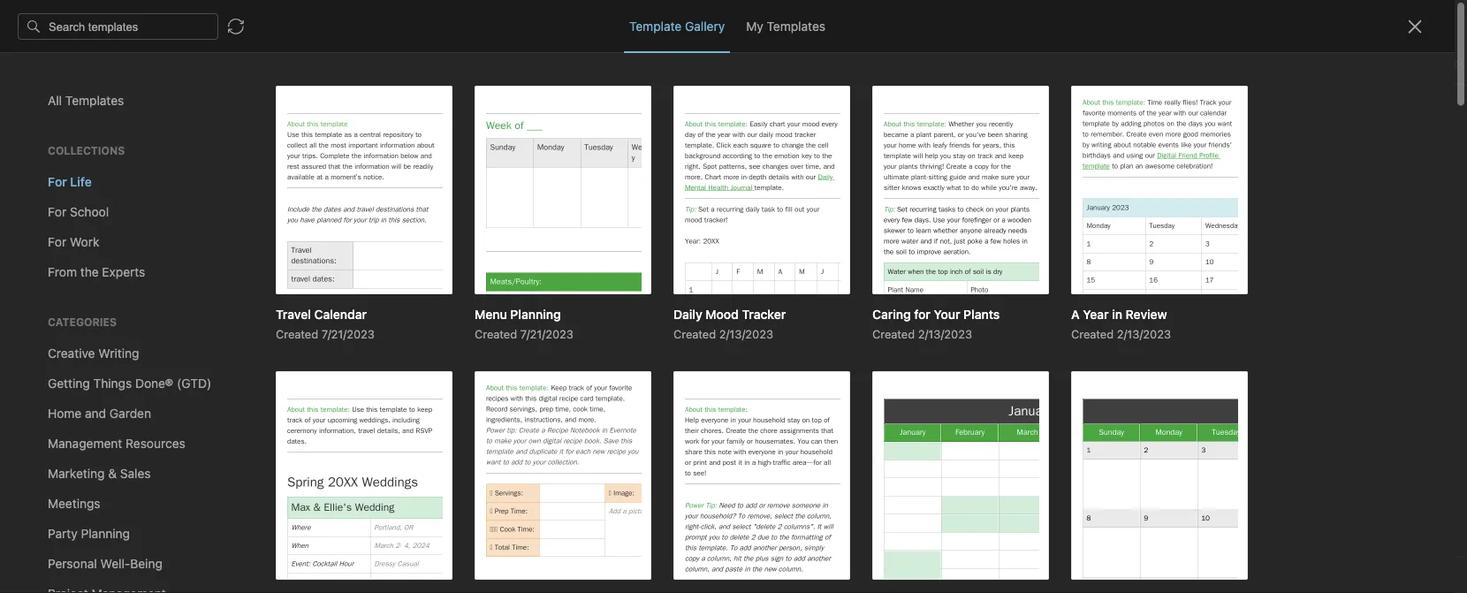 Task type: vqa. For each thing, say whether or not it's contained in the screenshot.
Date & Time 09/09/2099 Goal Testing Attendees Me Agenda Testing Notes Great Action Items Assignee Status Clean up meeting notes Send out meeting notes and actio... ago
yes



Task type: locate. For each thing, give the bounding box(es) containing it.
0 vertical spatial to
[[278, 101, 290, 116]]

note window element
[[0, 0, 1468, 593]]

1 vertical spatial to
[[255, 120, 266, 134]]

great
[[385, 457, 417, 471]]

1 vertical spatial ago
[[292, 372, 311, 384]]

0 vertical spatial notes
[[61, 227, 93, 241]]

4 down lululemon
[[346, 369, 354, 384]]

task down 13 minutes ago in the bottom left of the page
[[300, 388, 327, 402]]

tasks button
[[0, 355, 204, 384]]

recent notes group
[[0, 195, 204, 334]]

font family image
[[899, 50, 982, 74]]

0 horizontal spatial to
[[255, 120, 266, 134]]

1 vertical spatial minutes
[[250, 372, 289, 384]]

summary
[[235, 332, 289, 347]]

2 vertical spatial testing
[[303, 457, 345, 471]]

action
[[420, 457, 456, 471]]

meeting down assignee
[[235, 494, 282, 508]]

notes up tasks
[[39, 334, 73, 348]]

1 vertical spatial 4
[[449, 388, 457, 402]]

sales
[[235, 351, 265, 365]]

testing up date
[[235, 420, 278, 434]]

minutes right 8
[[245, 263, 285, 275]]

attendees
[[455, 438, 513, 453]]

testing date & time 09/09/2099 goal testing attendees me agenda testing notes great action items assignee status clean up meeting notes send out meeting notes and actio...
[[235, 420, 520, 508]]

2 down the major
[[412, 351, 420, 365]]

share
[[1376, 14, 1411, 28]]

0 horizontal spatial me
[[110, 458, 128, 472]]

testing up action
[[410, 438, 452, 453]]

more image
[[1438, 50, 1468, 74]]

2 vertical spatial minutes
[[251, 478, 291, 490]]

trash link
[[0, 490, 204, 518]]

notes
[[61, 227, 93, 241], [39, 334, 73, 348], [348, 457, 382, 471]]

0 vertical spatial meeting
[[384, 475, 431, 490]]

1 horizontal spatial to
[[278, 101, 290, 116]]

date
[[235, 438, 262, 453]]

0 vertical spatial 3
[[235, 369, 243, 384]]

notes link
[[0, 327, 204, 355]]

1 vertical spatial testing
[[410, 438, 452, 453]]

just now
[[235, 143, 280, 155]]

minutes down sales
[[250, 372, 289, 384]]

ago up plan
[[288, 263, 306, 275]]

1 horizontal spatial me
[[235, 457, 253, 471]]

4 task from the left
[[419, 388, 445, 402]]

32
[[235, 478, 248, 490]]

1 horizontal spatial notes
[[434, 475, 466, 490]]

task
[[300, 388, 327, 402], [339, 388, 365, 402], [379, 388, 405, 402], [419, 388, 445, 402]]

-
[[330, 120, 336, 134]]

#1
[[308, 313, 322, 328]]

None search field
[[23, 51, 189, 83]]

goal
[[381, 438, 407, 453]]

add a reminder image
[[560, 565, 581, 586]]

testing up status
[[303, 457, 345, 471]]

add tag image
[[590, 565, 611, 586]]

3 down sales
[[235, 369, 243, 384]]

to right "go"
[[255, 120, 266, 134]]

tags button
[[0, 423, 204, 451]]

testing
[[235, 420, 278, 434], [410, 438, 452, 453], [303, 457, 345, 471]]

to
[[278, 101, 290, 116], [255, 120, 266, 134]]

0 horizontal spatial 3
[[235, 369, 243, 384]]

recent notes
[[20, 227, 93, 241]]

0 horizontal spatial 4
[[346, 369, 354, 384]]

to left do
[[278, 101, 290, 116]]

3
[[235, 369, 243, 384], [408, 388, 416, 402]]

meeting
[[384, 475, 431, 490], [235, 494, 282, 508]]

share button
[[1361, 7, 1426, 35]]

time
[[277, 438, 305, 453]]

the
[[270, 120, 288, 134]]

0 horizontal spatial notes
[[285, 494, 317, 508]]

notes down action
[[434, 475, 466, 490]]

1 horizontal spatial testing
[[303, 457, 345, 471]]

notes up up
[[348, 457, 382, 471]]

new
[[39, 101, 64, 116]]

me right with
[[110, 458, 128, 472]]

project plan #1
[[235, 313, 322, 328]]

notes
[[434, 475, 466, 490], [285, 494, 317, 508]]

2 vertical spatial ago
[[294, 478, 312, 490]]

tree
[[0, 139, 212, 529]]

task up goal
[[379, 388, 405, 402]]

just
[[235, 143, 256, 155]]

1 down lululemon
[[303, 351, 309, 365]]

minutes down agenda on the left bottom of page
[[251, 478, 291, 490]]

mm/dd/yy down milestones
[[423, 351, 485, 365]]

1 vertical spatial 2
[[368, 388, 376, 402]]

week
[[268, 351, 300, 365], [377, 351, 409, 365], [488, 351, 520, 365], [311, 369, 343, 384], [423, 369, 455, 384]]

0 vertical spatial 4
[[346, 369, 354, 384]]

plan
[[280, 313, 305, 328]]

me down date
[[235, 457, 253, 471]]

4 left le...
[[449, 388, 457, 402]]

notebooks link
[[0, 394, 204, 423]]

out
[[502, 475, 520, 490]]

2 task from the left
[[339, 388, 365, 402]]

things
[[235, 101, 275, 116]]

2
[[412, 351, 420, 365], [368, 388, 376, 402]]

notes right recent
[[61, 227, 93, 241]]

shortcuts
[[40, 174, 95, 189]]

4
[[346, 369, 354, 384], [449, 388, 457, 402]]

me inside testing date & time 09/09/2099 goal testing attendees me agenda testing notes great action items assignee status clean up meeting notes send out meeting notes and actio...
[[235, 457, 253, 471]]

0 vertical spatial 1
[[303, 351, 309, 365]]

up
[[366, 475, 381, 490]]

&
[[265, 438, 274, 453]]

minutes
[[245, 263, 285, 275], [250, 372, 289, 384], [251, 478, 291, 490]]

meeting down great
[[384, 475, 431, 490]]

task up 09/09/2099
[[339, 388, 365, 402]]

upgrade
[[91, 522, 144, 537]]

first notebook button
[[603, 9, 710, 34]]

send
[[469, 475, 498, 490]]

task left le...
[[419, 388, 445, 402]]

5
[[458, 369, 465, 384]]

2 vertical spatial notes
[[348, 457, 382, 471]]

with
[[83, 458, 107, 472]]

mm/dd/yy
[[312, 351, 374, 365], [423, 351, 485, 365], [246, 369, 308, 384], [358, 369, 420, 384], [235, 388, 297, 402]]

1 horizontal spatial 1
[[330, 388, 335, 402]]

Note Editor text field
[[0, 0, 1468, 593]]

project
[[235, 313, 277, 328]]

mm/dd/yy down 13 minutes ago in the bottom left of the page
[[235, 388, 297, 402]]

0 vertical spatial notes
[[434, 475, 466, 490]]

3 task from the left
[[379, 388, 405, 402]]

Search text field
[[23, 51, 189, 83]]

1 horizontal spatial 3
[[408, 388, 416, 402]]

1
[[303, 351, 309, 365], [330, 388, 335, 402]]

notes down status
[[285, 494, 317, 508]]

heading level image
[[804, 50, 895, 74]]

100
[[484, 332, 505, 347]]

3 down the major
[[408, 388, 416, 402]]

2 down nike
[[368, 388, 376, 402]]

0 vertical spatial testing
[[235, 420, 278, 434]]

ago
[[288, 263, 306, 275], [292, 372, 311, 384], [294, 478, 312, 490]]

notebooks
[[40, 401, 102, 416]]

0 horizontal spatial 1
[[303, 351, 309, 365]]

recent
[[20, 227, 58, 241]]

8
[[235, 263, 242, 275]]

new button
[[11, 93, 202, 125]]

to for things
[[278, 101, 290, 116]]

ago down lululemon
[[292, 372, 311, 384]]

ago down agenda on the left bottom of page
[[294, 478, 312, 490]]

0 vertical spatial 2
[[412, 351, 420, 365]]

1 up 09/09/2099
[[330, 388, 335, 402]]

0 horizontal spatial meeting
[[235, 494, 282, 508]]

milestones
[[419, 332, 481, 347]]

upgrade button
[[11, 512, 202, 547]]

me
[[235, 457, 253, 471], [110, 458, 128, 472]]



Task type: describe. For each thing, give the bounding box(es) containing it.
font color image
[[1035, 50, 1079, 74]]

beach
[[291, 120, 327, 134]]

abroad
[[393, 120, 434, 134]]

untitled
[[235, 207, 282, 222]]

1 vertical spatial meeting
[[235, 494, 282, 508]]

first
[[625, 14, 649, 28]]

assignee
[[235, 475, 287, 490]]

week down lululemon
[[311, 369, 343, 384]]

lululemon
[[293, 332, 352, 347]]

do
[[293, 101, 308, 116]]

go
[[235, 120, 252, 134]]

0 horizontal spatial testing
[[235, 420, 278, 434]]

clean
[[331, 475, 363, 490]]

insert image
[[561, 50, 587, 74]]

0 vertical spatial minutes
[[245, 263, 285, 275]]

13
[[235, 372, 247, 384]]

tags
[[40, 430, 67, 444]]

13 minutes ago
[[235, 372, 311, 384]]

2 horizontal spatial testing
[[410, 438, 452, 453]]

1 task from the left
[[300, 388, 327, 402]]

week down 100
[[488, 351, 520, 365]]

nike
[[355, 332, 380, 347]]

1 horizontal spatial 2
[[412, 351, 420, 365]]

major
[[383, 332, 416, 347]]

agenda
[[256, 457, 300, 471]]

now
[[259, 143, 280, 155]]

1 vertical spatial 3
[[408, 388, 416, 402]]

font size image
[[986, 50, 1030, 74]]

1 vertical spatial 1
[[330, 388, 335, 402]]

8 minutes ago
[[235, 263, 306, 275]]

shared with me link
[[0, 451, 204, 479]]

0 vertical spatial ago
[[288, 263, 306, 275]]

settings image
[[180, 14, 202, 35]]

mm/dd/yy down the major
[[358, 369, 420, 384]]

minutes for summary lululemon nike major milestones 100 sales week 1 mm/dd/yy week 2 mm/dd/yy week 3 mm/dd/yy week 4 mm/dd/yy week 5 mm/dd/yy task 1 task 2 task 3 task 4 le...
[[250, 372, 289, 384]]

alignment image
[[1333, 50, 1377, 74]]

status
[[291, 475, 327, 490]]

0 horizontal spatial 2
[[368, 388, 376, 402]]

items
[[460, 457, 491, 471]]

and
[[320, 494, 341, 508]]

ago for summary lululemon nike major milestones 100 sales week 1 mm/dd/yy week 2 mm/dd/yy week 3 mm/dd/yy week 4 mm/dd/yy week 5 mm/dd/yy task 1 task 2 task 3 task 4 le...
[[292, 372, 311, 384]]

things to do
[[235, 101, 308, 116]]

1 horizontal spatial meeting
[[384, 475, 431, 490]]

actio...
[[345, 494, 383, 508]]

to for go
[[255, 120, 266, 134]]

studying
[[339, 120, 390, 134]]

week down the major
[[377, 351, 409, 365]]

32 minutes ago
[[235, 478, 312, 490]]

notes inside testing date & time 09/09/2099 goal testing attendees me agenda testing notes great action items assignee status clean up meeting notes send out meeting notes and actio...
[[348, 457, 382, 471]]

go to the beach - studying abroad
[[235, 120, 434, 134]]

shared with me
[[39, 458, 128, 472]]

shared
[[39, 458, 79, 472]]

tree containing home
[[0, 139, 212, 529]]

notes inside group
[[61, 227, 93, 241]]

week left 5
[[423, 369, 455, 384]]

highlight image
[[1164, 50, 1206, 74]]

me inside shared with me link
[[110, 458, 128, 472]]

mm/dd/yy down sales
[[246, 369, 308, 384]]

home link
[[0, 139, 212, 167]]

1 vertical spatial notes
[[285, 494, 317, 508]]

week up 13 minutes ago in the bottom left of the page
[[268, 351, 300, 365]]

tasks
[[39, 362, 71, 377]]

summary lululemon nike major milestones 100 sales week 1 mm/dd/yy week 2 mm/dd/yy week 3 mm/dd/yy week 4 mm/dd/yy week 5 mm/dd/yy task 1 task 2 task 3 task 4 le...
[[235, 332, 520, 402]]

notebook
[[652, 14, 704, 28]]

shortcuts button
[[0, 167, 204, 195]]

le...
[[460, 388, 484, 402]]

trash
[[39, 497, 70, 511]]

1 vertical spatial notes
[[39, 334, 73, 348]]

home
[[39, 145, 73, 160]]

mm/dd/yy down lululemon
[[312, 351, 374, 365]]

09/09/2099
[[309, 438, 377, 453]]

1 horizontal spatial 4
[[449, 388, 457, 402]]

ago for date & time 09/09/2099 goal testing attendees me agenda testing notes great action items assignee status clean up meeting notes send out meeting notes and actio...
[[294, 478, 312, 490]]

first notebook
[[625, 14, 704, 28]]

minutes for date & time 09/09/2099 goal testing attendees me agenda testing notes great action items assignee status clean up meeting notes send out meeting notes and actio...
[[251, 478, 291, 490]]



